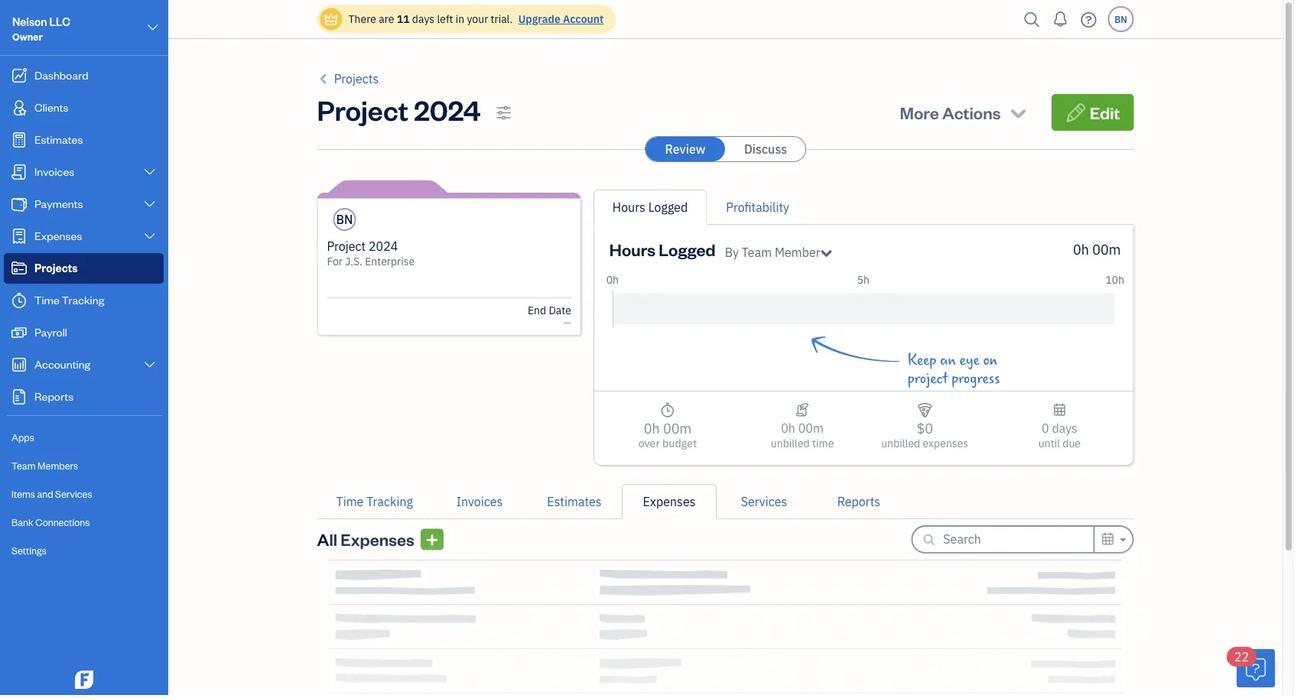 Task type: describe. For each thing, give the bounding box(es) containing it.
are
[[379, 12, 394, 26]]

0h 00m unbilled time
[[771, 420, 834, 450]]

settings
[[11, 544, 46, 557]]

hours logged button
[[612, 198, 688, 216]]

dashboard link
[[4, 60, 164, 91]]

project for project 2024 for j.s. enterprise
[[327, 238, 366, 254]]

payments link
[[4, 189, 164, 220]]

team members
[[11, 459, 78, 472]]

nelson
[[12, 14, 47, 29]]

1 horizontal spatial expenses
[[341, 528, 414, 550]]

expenses inside main element
[[34, 228, 82, 243]]

estimates link for bottommost expenses link
[[527, 484, 622, 519]]

owner
[[12, 30, 43, 43]]

2024 for project 2024
[[414, 91, 481, 127]]

unbilled inside $0 unbilled expenses
[[881, 436, 920, 450]]

on
[[983, 352, 998, 369]]

dashboard image
[[10, 68, 28, 83]]

0h for 0h 00m unbilled time
[[781, 420, 795, 436]]

22 button
[[1227, 647, 1275, 688]]

timer image
[[10, 293, 28, 308]]

project 2024
[[317, 91, 481, 127]]

payment image
[[10, 197, 28, 212]]

edit
[[1090, 101, 1120, 123]]

date
[[549, 303, 571, 317]]

timetracking image
[[660, 401, 676, 419]]

0
[[1042, 420, 1049, 436]]

more
[[900, 101, 939, 123]]

discuss link
[[726, 137, 805, 161]]

0 vertical spatial expenses link
[[4, 221, 164, 252]]

expenses
[[923, 436, 968, 450]]

payments
[[34, 196, 83, 211]]

chart image
[[10, 357, 28, 372]]

discuss
[[744, 141, 787, 157]]

expenses image
[[917, 401, 933, 419]]

1 horizontal spatial time tracking
[[336, 494, 413, 510]]

account
[[563, 12, 604, 26]]

and
[[37, 488, 53, 500]]

0h 00m over budget
[[638, 419, 697, 450]]

llc
[[49, 14, 70, 29]]

chevron large down image for expenses
[[143, 230, 157, 242]]

projects inside button
[[334, 71, 379, 87]]

an
[[940, 352, 956, 369]]

bank
[[11, 516, 33, 528]]

in
[[456, 12, 464, 26]]

review link
[[646, 137, 725, 161]]

team inside main element
[[11, 459, 36, 472]]

0 vertical spatial hours logged
[[612, 199, 688, 215]]

more actions button
[[886, 94, 1043, 131]]

estimates link for topmost invoices link
[[4, 125, 164, 155]]

0h for 0h 00m
[[1073, 240, 1089, 258]]

end
[[528, 303, 546, 317]]

1 horizontal spatial invoices link
[[432, 484, 527, 519]]

by team member
[[725, 244, 820, 260]]

tracking inside main element
[[62, 293, 104, 307]]

profitability
[[726, 199, 789, 215]]

project for project 2024
[[317, 91, 408, 127]]

project
[[908, 370, 948, 387]]

1 vertical spatial time tracking link
[[317, 484, 432, 519]]

j.s.
[[345, 254, 362, 268]]

money image
[[10, 325, 28, 340]]

payroll
[[34, 325, 67, 339]]

bank connections
[[11, 516, 90, 528]]

$0
[[917, 419, 933, 437]]

project 2024 for j.s. enterprise
[[327, 238, 415, 268]]

by
[[725, 244, 739, 260]]

bn inside dropdown button
[[1114, 13, 1127, 25]]

search image
[[1020, 8, 1044, 31]]

projects link
[[4, 253, 164, 284]]

1 vertical spatial expenses
[[643, 494, 696, 510]]

notifications image
[[1048, 4, 1073, 34]]

items
[[11, 488, 35, 500]]

1 vertical spatial expenses link
[[622, 484, 717, 519]]

00m for 0h 00m unbilled time
[[798, 420, 824, 436]]

until
[[1038, 436, 1060, 450]]

0h for 0h 00m over budget
[[644, 419, 660, 437]]

add expense image
[[425, 530, 439, 549]]

services link
[[717, 484, 811, 519]]

1 horizontal spatial services
[[741, 494, 787, 510]]

dashboard
[[34, 68, 88, 82]]

enterprise
[[365, 254, 415, 268]]

1 vertical spatial hours
[[609, 238, 655, 260]]

0 vertical spatial time tracking link
[[4, 285, 164, 316]]

main element
[[0, 0, 207, 695]]

budget
[[662, 436, 697, 450]]

actions
[[942, 101, 1001, 123]]

progress
[[952, 370, 1000, 387]]

settings for this project image
[[496, 103, 512, 122]]

1 horizontal spatial invoices
[[456, 494, 503, 510]]

expense image
[[10, 229, 28, 244]]

there
[[348, 12, 376, 26]]

22
[[1234, 649, 1249, 665]]

end date —
[[528, 303, 571, 330]]

calendar image
[[1101, 530, 1115, 548]]

1 vertical spatial estimates
[[547, 494, 602, 510]]

trial.
[[491, 12, 513, 26]]

10h
[[1106, 273, 1124, 287]]

member
[[775, 244, 820, 260]]

1 horizontal spatial reports link
[[811, 484, 906, 519]]

caretdown image
[[1118, 531, 1126, 549]]

logged inside hours logged button
[[648, 199, 688, 215]]



Task type: vqa. For each thing, say whether or not it's contained in the screenshot.
client image
yes



Task type: locate. For each thing, give the bounding box(es) containing it.
bank connections link
[[4, 509, 164, 536]]

time tracking down projects link
[[34, 293, 104, 307]]

time right timer image
[[34, 293, 60, 307]]

1 vertical spatial chevron large down image
[[143, 359, 157, 371]]

nelson llc owner
[[12, 14, 70, 43]]

0h inside '0h 00m over budget'
[[644, 419, 660, 437]]

review
[[665, 141, 706, 157]]

0 vertical spatial tracking
[[62, 293, 104, 307]]

hours logged
[[612, 199, 688, 215], [609, 238, 716, 260]]

0 horizontal spatial services
[[55, 488, 92, 500]]

days right the 11
[[412, 12, 435, 26]]

—
[[563, 315, 571, 330]]

invoice image
[[10, 164, 28, 180]]

expenses right all
[[341, 528, 414, 550]]

00m
[[1092, 240, 1121, 258], [663, 419, 692, 437], [798, 420, 824, 436]]

team members link
[[4, 453, 164, 480]]

apps link
[[4, 424, 164, 451]]

2 vertical spatial chevron large down image
[[143, 230, 157, 242]]

2 horizontal spatial expenses
[[643, 494, 696, 510]]

settings link
[[4, 538, 164, 564]]

Hours Logged Group By field
[[725, 243, 833, 262]]

over
[[638, 436, 660, 450]]

upgrade
[[518, 12, 560, 26]]

0 horizontal spatial 00m
[[663, 419, 692, 437]]

1 vertical spatial invoices
[[456, 494, 503, 510]]

more actions
[[900, 101, 1001, 123]]

1 vertical spatial reports link
[[811, 484, 906, 519]]

accounting
[[34, 357, 90, 371]]

2024 for project 2024 for j.s. enterprise
[[369, 238, 398, 254]]

chevronleft image
[[317, 70, 331, 88]]

days
[[412, 12, 435, 26], [1052, 420, 1078, 436]]

0 horizontal spatial time tracking
[[34, 293, 104, 307]]

logged
[[648, 199, 688, 215], [659, 238, 716, 260]]

2024 inside project 2024 for j.s. enterprise
[[369, 238, 398, 254]]

0 horizontal spatial reports link
[[4, 382, 164, 412]]

0 horizontal spatial estimates link
[[4, 125, 164, 155]]

0 horizontal spatial time
[[34, 293, 60, 307]]

0 vertical spatial chevron large down image
[[146, 18, 160, 37]]

1 vertical spatial estimates link
[[527, 484, 622, 519]]

0 vertical spatial logged
[[648, 199, 688, 215]]

0 horizontal spatial time tracking link
[[4, 285, 164, 316]]

1 vertical spatial tracking
[[366, 494, 413, 510]]

0 vertical spatial estimates
[[34, 132, 83, 146]]

reports inside main element
[[34, 389, 74, 403]]

invoices link up payments link
[[4, 157, 164, 187]]

days down calendar icon at right bottom
[[1052, 420, 1078, 436]]

resource center badge image
[[1237, 649, 1275, 688]]

0 horizontal spatial 2024
[[369, 238, 398, 254]]

left
[[437, 12, 453, 26]]

00m for 0h 00m over budget
[[663, 419, 692, 437]]

unbilled inside 0h 00m unbilled time
[[771, 436, 810, 450]]

0 vertical spatial 2024
[[414, 91, 481, 127]]

chevron large down image for payments
[[143, 198, 157, 210]]

1 horizontal spatial projects
[[334, 71, 379, 87]]

days inside '0 days until due'
[[1052, 420, 1078, 436]]

items and services link
[[4, 481, 164, 508]]

0 vertical spatial reports link
[[4, 382, 164, 412]]

profitability button
[[726, 198, 789, 216]]

due
[[1063, 436, 1081, 450]]

reports
[[34, 389, 74, 403], [837, 494, 880, 510]]

time
[[34, 293, 60, 307], [336, 494, 364, 510]]

team inside hours logged group by field
[[742, 244, 772, 260]]

client image
[[10, 100, 28, 115]]

2024 right the j.s. in the left of the page
[[369, 238, 398, 254]]

projects inside main element
[[34, 260, 78, 275]]

0 horizontal spatial tracking
[[62, 293, 104, 307]]

3 chevron large down image from the top
[[143, 230, 157, 242]]

expenses link down payments link
[[4, 221, 164, 252]]

Search text field
[[943, 527, 1093, 551]]

0 vertical spatial reports
[[34, 389, 74, 403]]

time tracking inside main element
[[34, 293, 104, 307]]

1 horizontal spatial expenses link
[[622, 484, 717, 519]]

tracking down projects link
[[62, 293, 104, 307]]

time inside main element
[[34, 293, 60, 307]]

services inside main element
[[55, 488, 92, 500]]

00m inside 0h 00m unbilled time
[[798, 420, 824, 436]]

2 vertical spatial expenses
[[341, 528, 414, 550]]

1 horizontal spatial time tracking link
[[317, 484, 432, 519]]

00m inside '0h 00m over budget'
[[663, 419, 692, 437]]

eye
[[960, 352, 980, 369]]

1 horizontal spatial estimates link
[[527, 484, 622, 519]]

hours
[[612, 199, 645, 215], [609, 238, 655, 260]]

1 horizontal spatial bn
[[1114, 13, 1127, 25]]

unbilled
[[771, 436, 810, 450], [881, 436, 920, 450]]

0 horizontal spatial team
[[11, 459, 36, 472]]

0h for 0h
[[606, 273, 619, 287]]

1 horizontal spatial days
[[1052, 420, 1078, 436]]

1 vertical spatial hours logged
[[609, 238, 716, 260]]

time up all expenses
[[336, 494, 364, 510]]

0 days until due
[[1038, 420, 1081, 450]]

edit link
[[1052, 94, 1134, 131]]

keep an eye on project progress
[[908, 352, 1000, 387]]

2024 left settings for this project image
[[414, 91, 481, 127]]

chevron large down image
[[143, 166, 157, 178], [143, 198, 157, 210], [143, 230, 157, 242]]

report image
[[10, 389, 28, 405]]

projects right chevronleft icon at the top of page
[[334, 71, 379, 87]]

upgrade account link
[[515, 12, 604, 26]]

hours logged down 'review' link
[[612, 199, 688, 215]]

00m up 10h
[[1092, 240, 1121, 258]]

members
[[38, 459, 78, 472]]

invoices link
[[4, 157, 164, 187], [432, 484, 527, 519]]

project
[[317, 91, 408, 127], [327, 238, 366, 254]]

expenses
[[34, 228, 82, 243], [643, 494, 696, 510], [341, 528, 414, 550]]

0 horizontal spatial bn
[[336, 211, 353, 228]]

5h
[[857, 273, 870, 287]]

apps
[[11, 431, 34, 444]]

estimates inside main element
[[34, 132, 83, 146]]

projects button
[[317, 70, 379, 88]]

2024
[[414, 91, 481, 127], [369, 238, 398, 254]]

bn up project 2024 for j.s. enterprise
[[336, 211, 353, 228]]

expenses link
[[4, 221, 164, 252], [622, 484, 717, 519]]

projects right project icon
[[34, 260, 78, 275]]

0 vertical spatial bn
[[1114, 13, 1127, 25]]

0 horizontal spatial expenses
[[34, 228, 82, 243]]

expenses link down budget
[[622, 484, 717, 519]]

invoices link up add expense image
[[432, 484, 527, 519]]

hours logged down hours logged button
[[609, 238, 716, 260]]

keep
[[908, 352, 936, 369]]

time
[[812, 436, 834, 450]]

bn right the go to help icon
[[1114, 13, 1127, 25]]

expenses down payments
[[34, 228, 82, 243]]

1 vertical spatial project
[[327, 238, 366, 254]]

bn button
[[1108, 6, 1134, 32]]

0 vertical spatial project
[[317, 91, 408, 127]]

freshbooks image
[[72, 671, 96, 689]]

0 horizontal spatial invoices link
[[4, 157, 164, 187]]

all expenses
[[317, 528, 414, 550]]

1 horizontal spatial 2024
[[414, 91, 481, 127]]

calendar image
[[1053, 401, 1067, 419]]

1 vertical spatial reports
[[837, 494, 880, 510]]

team right by
[[742, 244, 772, 260]]

2 horizontal spatial 00m
[[1092, 240, 1121, 258]]

time tracking link up all expenses
[[317, 484, 432, 519]]

0 vertical spatial days
[[412, 12, 435, 26]]

0 vertical spatial invoices link
[[4, 157, 164, 187]]

for
[[327, 254, 343, 268]]

1 unbilled from the left
[[771, 436, 810, 450]]

reports link down the time
[[811, 484, 906, 519]]

unbilled down expenses image
[[881, 436, 920, 450]]

items and services
[[11, 488, 92, 500]]

payroll link
[[4, 317, 164, 348]]

1 horizontal spatial team
[[742, 244, 772, 260]]

chevrondown image
[[1008, 102, 1029, 123]]

1 vertical spatial invoices link
[[432, 484, 527, 519]]

0h inside 0h 00m unbilled time
[[781, 420, 795, 436]]

pencil image
[[1065, 102, 1087, 123]]

chevron large down image inside payments link
[[143, 198, 157, 210]]

1 vertical spatial time
[[336, 494, 364, 510]]

all
[[317, 528, 337, 550]]

reports link
[[4, 382, 164, 412], [811, 484, 906, 519]]

1 vertical spatial days
[[1052, 420, 1078, 436]]

estimate image
[[10, 132, 28, 148]]

0 vertical spatial estimates link
[[4, 125, 164, 155]]

1 vertical spatial team
[[11, 459, 36, 472]]

1 vertical spatial chevron large down image
[[143, 198, 157, 210]]

expenses down budget
[[643, 494, 696, 510]]

0 horizontal spatial unbilled
[[771, 436, 810, 450]]

1 horizontal spatial tracking
[[366, 494, 413, 510]]

1 horizontal spatial 00m
[[798, 420, 824, 436]]

2 unbilled from the left
[[881, 436, 920, 450]]

0 vertical spatial time tracking
[[34, 293, 104, 307]]

$0 unbilled expenses
[[881, 419, 968, 450]]

invoices image
[[795, 401, 809, 419]]

1 vertical spatial projects
[[34, 260, 78, 275]]

clients link
[[4, 93, 164, 123]]

go to help image
[[1076, 8, 1101, 31]]

0 horizontal spatial estimates
[[34, 132, 83, 146]]

0 horizontal spatial expenses link
[[4, 221, 164, 252]]

crown image
[[323, 11, 339, 27]]

0 vertical spatial invoices
[[34, 164, 74, 179]]

0 vertical spatial projects
[[334, 71, 379, 87]]

1 horizontal spatial unbilled
[[881, 436, 920, 450]]

connections
[[35, 516, 90, 528]]

logged down 'review' link
[[648, 199, 688, 215]]

time tracking
[[34, 293, 104, 307], [336, 494, 413, 510]]

0h
[[1073, 240, 1089, 258], [606, 273, 619, 287], [644, 419, 660, 437], [781, 420, 795, 436]]

0 vertical spatial time
[[34, 293, 60, 307]]

hours inside button
[[612, 199, 645, 215]]

team up items
[[11, 459, 36, 472]]

chevron large down image
[[146, 18, 160, 37], [143, 359, 157, 371]]

0 vertical spatial team
[[742, 244, 772, 260]]

logged left by
[[659, 238, 716, 260]]

2 chevron large down image from the top
[[143, 198, 157, 210]]

1 horizontal spatial reports
[[837, 494, 880, 510]]

reports link down accounting link on the bottom
[[4, 382, 164, 412]]

project inside project 2024 for j.s. enterprise
[[327, 238, 366, 254]]

0 horizontal spatial projects
[[34, 260, 78, 275]]

0 horizontal spatial reports
[[34, 389, 74, 403]]

1 vertical spatial bn
[[336, 211, 353, 228]]

0 horizontal spatial invoices
[[34, 164, 74, 179]]

time tracking up all expenses
[[336, 494, 413, 510]]

0 vertical spatial expenses
[[34, 228, 82, 243]]

00m for 0h 00m
[[1092, 240, 1121, 258]]

your
[[467, 12, 488, 26]]

00m down invoices icon
[[798, 420, 824, 436]]

accounting link
[[4, 350, 164, 380]]

0 vertical spatial hours
[[612, 199, 645, 215]]

project image
[[10, 261, 28, 276]]

invoices inside main element
[[34, 164, 74, 179]]

1 horizontal spatial time
[[336, 494, 364, 510]]

chevron large down image for invoices
[[143, 166, 157, 178]]

0h 00m
[[1073, 240, 1121, 258]]

00m right over
[[663, 419, 692, 437]]

time tracking link up payroll link
[[4, 285, 164, 316]]

1 horizontal spatial estimates
[[547, 494, 602, 510]]

unbilled left the time
[[771, 436, 810, 450]]

time tracking link
[[4, 285, 164, 316], [317, 484, 432, 519]]

services
[[55, 488, 92, 500], [741, 494, 787, 510]]

0 vertical spatial chevron large down image
[[143, 166, 157, 178]]

1 vertical spatial 2024
[[369, 238, 398, 254]]

tracking up all expenses
[[366, 494, 413, 510]]

0 horizontal spatial days
[[412, 12, 435, 26]]

clients
[[34, 100, 68, 114]]

there are 11 days left in your trial. upgrade account
[[348, 12, 604, 26]]

1 vertical spatial time tracking
[[336, 494, 413, 510]]

11
[[397, 12, 410, 26]]

1 chevron large down image from the top
[[143, 166, 157, 178]]

1 vertical spatial logged
[[659, 238, 716, 260]]



